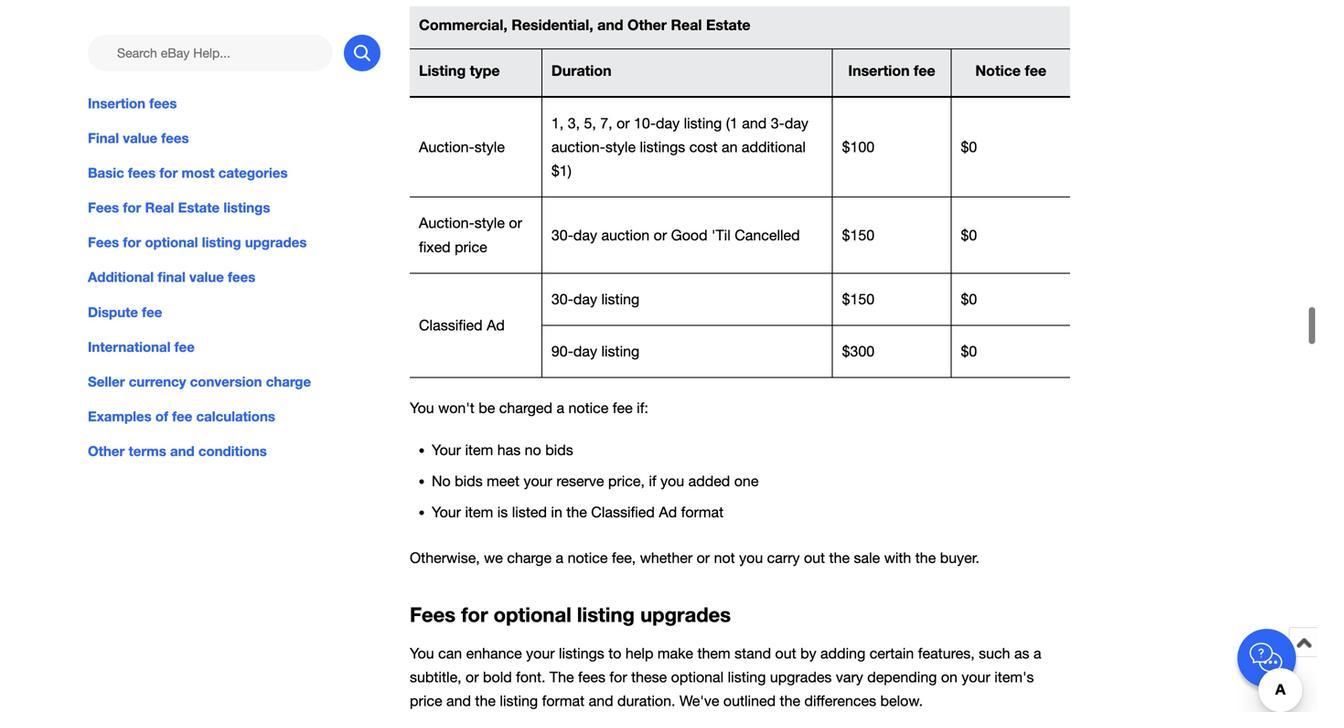 Task type: vqa. For each thing, say whether or not it's contained in the screenshot.


Task type: locate. For each thing, give the bounding box(es) containing it.
$0 for 1, 3, 5, 7, or 10-day listing (1 and 3-day auction-style listings cost an additional $1)
[[961, 139, 978, 156]]

fee right notice
[[1025, 62, 1047, 79]]

listings down 10-
[[640, 139, 686, 156]]

0 vertical spatial value
[[123, 130, 157, 146]]

you right not at right
[[740, 550, 763, 567]]

your
[[524, 473, 553, 490], [526, 646, 555, 663], [962, 669, 991, 686]]

style down 7,
[[606, 139, 636, 156]]

conversion
[[190, 374, 262, 390]]

1 your from the top
[[432, 442, 461, 459]]

0 vertical spatial estate
[[706, 16, 751, 34]]

your for your item is listed in the classified ad format
[[432, 504, 461, 521]]

adding
[[821, 646, 866, 663]]

format
[[681, 504, 724, 521], [542, 693, 585, 710]]

1 horizontal spatial price
[[455, 239, 487, 256]]

you left won't
[[410, 400, 434, 417]]

or
[[617, 115, 630, 132], [509, 215, 522, 232], [654, 227, 667, 244], [697, 550, 710, 567], [466, 669, 479, 686]]

day down 30-day listing
[[574, 343, 598, 360]]

your
[[432, 442, 461, 459], [432, 504, 461, 521]]

fee up international fee
[[142, 304, 162, 321]]

2 vertical spatial your
[[962, 669, 991, 686]]

estate
[[706, 16, 751, 34], [178, 200, 220, 216]]

upgrades
[[245, 234, 307, 251], [641, 603, 731, 627], [770, 669, 832, 686]]

other
[[628, 16, 667, 34], [88, 443, 125, 460]]

the
[[567, 504, 587, 521], [830, 550, 850, 567], [916, 550, 936, 567], [475, 693, 496, 710], [780, 693, 801, 710]]

1 vertical spatial fees for optional listing upgrades
[[410, 603, 731, 627]]

fees
[[88, 200, 119, 216], [88, 234, 119, 251], [410, 603, 456, 627]]

day for 90-day listing
[[574, 343, 598, 360]]

1 vertical spatial charge
[[507, 550, 552, 567]]

notice
[[976, 62, 1021, 79]]

insertion up $100 at the right of the page
[[849, 62, 910, 79]]

classified down price,
[[591, 504, 655, 521]]

2 vertical spatial optional
[[671, 669, 724, 686]]

and up duration
[[598, 16, 624, 34]]

1 horizontal spatial upgrades
[[641, 603, 731, 627]]

0 horizontal spatial upgrades
[[245, 234, 307, 251]]

for down to
[[610, 669, 627, 686]]

0 vertical spatial insertion
[[849, 62, 910, 79]]

fees inside "link"
[[88, 234, 119, 251]]

listings up the
[[559, 646, 605, 663]]

reserve
[[557, 473, 604, 490]]

0 horizontal spatial insertion
[[88, 95, 146, 112]]

1 vertical spatial you
[[410, 646, 434, 663]]

0 vertical spatial fees
[[88, 200, 119, 216]]

1 vertical spatial you
[[740, 550, 763, 567]]

1 vertical spatial 30-
[[552, 291, 574, 308]]

your up the font.
[[526, 646, 555, 663]]

you won't be charged a notice fee if:
[[410, 400, 649, 417]]

value down insertion fees
[[123, 130, 157, 146]]

out left by
[[776, 646, 797, 663]]

insertion for insertion fees
[[88, 95, 146, 112]]

auction- down listing on the top of page
[[419, 139, 475, 156]]

fees for optional listing upgrades inside "link"
[[88, 234, 307, 251]]

optional up enhance
[[494, 603, 572, 627]]

item
[[465, 442, 493, 459], [465, 504, 493, 521]]

fees inside you can enhance your listings to help make them stand out by adding certain features, such as a subtitle, or bold font. the fees for these optional listing upgrades vary depending on your item's price and the listing format and duration. we've outlined the differences below.
[[578, 669, 606, 686]]

90-day listing
[[552, 343, 640, 360]]

day for 30-day listing
[[574, 291, 598, 308]]

fee right of
[[172, 409, 193, 425]]

value right final
[[189, 269, 224, 286]]

no bids meet your reserve price, if you added one
[[432, 473, 759, 490]]

2 $150 from the top
[[842, 291, 875, 308]]

you inside you can enhance your listings to help make them stand out by adding certain features, such as a subtitle, or bold font. the fees for these optional listing upgrades vary depending on your item's price and the listing format and duration. we've outlined the differences below.
[[410, 646, 434, 663]]

30-
[[552, 227, 574, 244], [552, 291, 574, 308]]

notice left if:
[[569, 400, 609, 417]]

item's
[[995, 669, 1035, 686]]

1 $150 from the top
[[842, 227, 875, 244]]

auction-style or fixed price
[[419, 215, 522, 256]]

other terms and conditions link
[[88, 442, 381, 462]]

carry
[[767, 550, 800, 567]]

price down subtitle,
[[410, 693, 442, 710]]

1 vertical spatial listings
[[224, 200, 270, 216]]

0 vertical spatial $150
[[842, 227, 875, 244]]

$150 up $300 at the right of the page
[[842, 291, 875, 308]]

2 auction- from the top
[[419, 215, 475, 232]]

0 vertical spatial your
[[432, 442, 461, 459]]

0 vertical spatial format
[[681, 504, 724, 521]]

fee up seller currency conversion charge
[[174, 339, 195, 355]]

fees down 'final value fees'
[[128, 165, 156, 181]]

0 vertical spatial auction-
[[419, 139, 475, 156]]

the left sale
[[830, 550, 850, 567]]

fee for international fee
[[174, 339, 195, 355]]

1 vertical spatial your
[[526, 646, 555, 663]]

0 horizontal spatial other
[[88, 443, 125, 460]]

0 horizontal spatial optional
[[145, 234, 198, 251]]

of
[[155, 409, 168, 425]]

upgrades down fees for real estate listings link
[[245, 234, 307, 251]]

0 vertical spatial fees for optional listing upgrades
[[88, 234, 307, 251]]

final value fees
[[88, 130, 189, 146]]

calculations
[[196, 409, 275, 425]]

0 vertical spatial a
[[557, 400, 565, 417]]

enhance
[[466, 646, 522, 663]]

listing down 30-day listing
[[602, 343, 640, 360]]

fees for real estate listings link
[[88, 198, 381, 218]]

0 vertical spatial your
[[524, 473, 553, 490]]

1 horizontal spatial fees for optional listing upgrades
[[410, 603, 731, 627]]

1 vertical spatial upgrades
[[641, 603, 731, 627]]

you can enhance your listings to help make them stand out by adding certain features, such as a subtitle, or bold font. the fees for these optional listing upgrades vary depending on your item's price and the listing format and duration. we've outlined the differences below.
[[410, 646, 1042, 710]]

listings for fees for real estate listings
[[224, 200, 270, 216]]

bids
[[546, 442, 574, 459], [455, 473, 483, 490]]

1 horizontal spatial insertion
[[849, 62, 910, 79]]

0 vertical spatial optional
[[145, 234, 198, 251]]

$150 for 30-day auction or good 'til cancelled
[[842, 227, 875, 244]]

with
[[885, 550, 912, 567]]

item left 'is' at the bottom of page
[[465, 504, 493, 521]]

good
[[671, 227, 708, 244]]

fees for real estate listings
[[88, 200, 270, 216]]

1 vertical spatial price
[[410, 693, 442, 710]]

0 vertical spatial you
[[661, 473, 685, 490]]

other inside other terms and conditions link
[[88, 443, 125, 460]]

2 item from the top
[[465, 504, 493, 521]]

fees up additional
[[88, 234, 119, 251]]

style down auction-style
[[475, 215, 505, 232]]

2 horizontal spatial listings
[[640, 139, 686, 156]]

7,
[[601, 115, 613, 132]]

listing down the font.
[[500, 693, 538, 710]]

30- up 90-
[[552, 291, 574, 308]]

1 vertical spatial insertion
[[88, 95, 146, 112]]

0 vertical spatial listings
[[640, 139, 686, 156]]

2 $0 from the top
[[961, 227, 978, 244]]

fees down fees for optional listing upgrades "link"
[[228, 269, 256, 286]]

0 horizontal spatial listings
[[224, 200, 270, 216]]

1 vertical spatial auction-
[[419, 215, 475, 232]]

insertion up final on the top of the page
[[88, 95, 146, 112]]

for inside you can enhance your listings to help make them stand out by adding certain features, such as a subtitle, or bold font. the fees for these optional listing upgrades vary depending on your item's price and the listing format and duration. we've outlined the differences below.
[[610, 669, 627, 686]]

charge inside "link"
[[266, 374, 311, 390]]

0 horizontal spatial fees for optional listing upgrades
[[88, 234, 307, 251]]

meet
[[487, 473, 520, 490]]

2 your from the top
[[432, 504, 461, 521]]

30- left 'auction'
[[552, 227, 574, 244]]

1 horizontal spatial format
[[681, 504, 724, 521]]

fees for optional listing upgrades down fees for real estate listings
[[88, 234, 307, 251]]

your down no
[[524, 473, 553, 490]]

a right the charged
[[557, 400, 565, 417]]

fees up can
[[410, 603, 456, 627]]

item left has
[[465, 442, 493, 459]]

1 horizontal spatial estate
[[706, 16, 751, 34]]

listing up cost
[[684, 115, 722, 132]]

your for your item has no bids
[[432, 442, 461, 459]]

2 vertical spatial listings
[[559, 646, 605, 663]]

1 vertical spatial value
[[189, 269, 224, 286]]

for down basic
[[123, 200, 141, 216]]

outlined
[[724, 693, 776, 710]]

fees for optional listing upgrades
[[88, 234, 307, 251], [410, 603, 731, 627]]

style inside 1, 3, 5, 7, or 10-day listing (1 and 3-day auction-style listings cost an additional $1)
[[606, 139, 636, 156]]

on
[[941, 669, 958, 686]]

1 auction- from the top
[[419, 139, 475, 156]]

upgrades up make
[[641, 603, 731, 627]]

style for 30-
[[475, 215, 505, 232]]

1 vertical spatial $150
[[842, 291, 875, 308]]

fees for optional listing upgrades up to
[[410, 603, 731, 627]]

0 vertical spatial ad
[[487, 317, 505, 334]]

type
[[470, 62, 500, 79]]

and right (1
[[742, 115, 767, 132]]

$0
[[961, 139, 978, 156], [961, 227, 978, 244], [961, 291, 978, 308], [961, 343, 978, 360]]

your for enhance
[[526, 646, 555, 663]]

optional inside "link"
[[145, 234, 198, 251]]

listings inside you can enhance your listings to help make them stand out by adding certain features, such as a subtitle, or bold font. the fees for these optional listing upgrades vary depending on your item's price and the listing format and duration. we've outlined the differences below.
[[559, 646, 605, 663]]

classified down fixed
[[419, 317, 483, 334]]

seller
[[88, 374, 125, 390]]

2 30- from the top
[[552, 291, 574, 308]]

you for you won't be charged a notice fee if:
[[410, 400, 434, 417]]

1 horizontal spatial classified
[[591, 504, 655, 521]]

you up subtitle,
[[410, 646, 434, 663]]

fee for insertion fee
[[914, 62, 936, 79]]

1 item from the top
[[465, 442, 493, 459]]

differences
[[805, 693, 877, 710]]

0 vertical spatial you
[[410, 400, 434, 417]]

additional final value fees
[[88, 269, 256, 286]]

optional up "we've" at the bottom of page
[[671, 669, 724, 686]]

fees down basic
[[88, 200, 119, 216]]

day left 'auction'
[[574, 227, 598, 244]]

day for 30-day auction or good 'til cancelled
[[574, 227, 598, 244]]

0 horizontal spatial ad
[[487, 317, 505, 334]]

0 horizontal spatial charge
[[266, 374, 311, 390]]

fee
[[914, 62, 936, 79], [1025, 62, 1047, 79], [142, 304, 162, 321], [174, 339, 195, 355], [613, 400, 633, 417], [172, 409, 193, 425]]

1 horizontal spatial out
[[804, 550, 825, 567]]

a right as
[[1034, 646, 1042, 663]]

0 vertical spatial 30-
[[552, 227, 574, 244]]

0 horizontal spatial real
[[145, 200, 174, 216]]

ad up "whether"
[[659, 504, 677, 521]]

classified
[[419, 317, 483, 334], [591, 504, 655, 521]]

and down examples of fee calculations
[[170, 443, 195, 460]]

price
[[455, 239, 487, 256], [410, 693, 442, 710]]

ad
[[487, 317, 505, 334], [659, 504, 677, 521]]

2 you from the top
[[410, 646, 434, 663]]

auction- inside auction-style or fixed price
[[419, 215, 475, 232]]

notice left fee,
[[568, 550, 608, 567]]

2 vertical spatial a
[[1034, 646, 1042, 663]]

listing down fees for real estate listings link
[[202, 234, 241, 251]]

if
[[649, 473, 657, 490]]

fees right the
[[578, 669, 606, 686]]

$150
[[842, 227, 875, 244], [842, 291, 875, 308]]

format down the
[[542, 693, 585, 710]]

2 horizontal spatial upgrades
[[770, 669, 832, 686]]

final value fees link
[[88, 128, 381, 148]]

if:
[[637, 400, 649, 417]]

day up additional
[[785, 115, 809, 132]]

1 vertical spatial a
[[556, 550, 564, 567]]

you right if
[[661, 473, 685, 490]]

price inside you can enhance your listings to help make them stand out by adding certain features, such as a subtitle, or bold font. the fees for these optional listing upgrades vary depending on your item's price and the listing format and duration. we've outlined the differences below.
[[410, 693, 442, 710]]

0 vertical spatial item
[[465, 442, 493, 459]]

style
[[475, 139, 505, 156], [606, 139, 636, 156], [475, 215, 505, 232]]

charge right conversion
[[266, 374, 311, 390]]

for up enhance
[[461, 603, 488, 627]]

format down added
[[681, 504, 724, 521]]

below.
[[881, 693, 923, 710]]

for left most
[[160, 165, 178, 181]]

upgrades inside "link"
[[245, 234, 307, 251]]

other terms and conditions
[[88, 443, 267, 460]]

30- for 30-day auction or good 'til cancelled
[[552, 227, 574, 244]]

1 vertical spatial other
[[88, 443, 125, 460]]

for
[[160, 165, 178, 181], [123, 200, 141, 216], [123, 234, 141, 251], [461, 603, 488, 627], [610, 669, 627, 686]]

listing inside 1, 3, 5, 7, or 10-day listing (1 and 3-day auction-style listings cost an additional $1)
[[684, 115, 722, 132]]

listings inside fees for real estate listings link
[[224, 200, 270, 216]]

dispute
[[88, 304, 138, 321]]

0 horizontal spatial price
[[410, 693, 442, 710]]

your down no
[[432, 504, 461, 521]]

1 30- from the top
[[552, 227, 574, 244]]

1 vertical spatial ad
[[659, 504, 677, 521]]

fee left notice
[[914, 62, 936, 79]]

1 vertical spatial item
[[465, 504, 493, 521]]

Search eBay Help... text field
[[88, 35, 333, 71]]

format inside you can enhance your listings to help make them stand out by adding certain features, such as a subtitle, or bold font. the fees for these optional listing upgrades vary depending on your item's price and the listing format and duration. we've outlined the differences below.
[[542, 693, 585, 710]]

listings down categories
[[224, 200, 270, 216]]

1 horizontal spatial optional
[[494, 603, 572, 627]]

listing
[[684, 115, 722, 132], [202, 234, 241, 251], [602, 291, 640, 308], [602, 343, 640, 360], [577, 603, 635, 627], [728, 669, 766, 686], [500, 693, 538, 710]]

0 vertical spatial notice
[[569, 400, 609, 417]]

0 vertical spatial charge
[[266, 374, 311, 390]]

or inside you can enhance your listings to help make them stand out by adding certain features, such as a subtitle, or bold font. the fees for these optional listing upgrades vary depending on your item's price and the listing format and duration. we've outlined the differences below.
[[466, 669, 479, 686]]

2 horizontal spatial optional
[[671, 669, 724, 686]]

out
[[804, 550, 825, 567], [776, 646, 797, 663]]

charge right we
[[507, 550, 552, 567]]

5,
[[584, 115, 596, 132]]

auction- for auction-style or fixed price
[[419, 215, 475, 232]]

notice fee
[[976, 62, 1047, 79]]

notice
[[569, 400, 609, 417], [568, 550, 608, 567]]

basic fees for most categories link
[[88, 163, 381, 183]]

seller currency conversion charge
[[88, 374, 311, 390]]

fee,
[[612, 550, 636, 567]]

be
[[479, 400, 495, 417]]

otherwise, we charge a notice fee, whether or not you carry out the sale with the buyer.
[[410, 550, 980, 567]]

no
[[525, 442, 542, 459]]

for inside fees for real estate listings link
[[123, 200, 141, 216]]

style inside auction-style or fixed price
[[475, 215, 505, 232]]

3 $0 from the top
[[961, 291, 978, 308]]

1 horizontal spatial ad
[[659, 504, 677, 521]]

can
[[438, 646, 462, 663]]

you for you can enhance your listings to help make them stand out by adding certain features, such as a subtitle, or bold font. the fees for these optional listing upgrades vary depending on your item's price and the listing format and duration. we've outlined the differences below.
[[410, 646, 434, 663]]

$0 for 30-day auction or good 'til cancelled
[[961, 227, 978, 244]]

listing up outlined
[[728, 669, 766, 686]]

you
[[661, 473, 685, 490], [740, 550, 763, 567]]

0 vertical spatial other
[[628, 16, 667, 34]]

upgrades down by
[[770, 669, 832, 686]]

price right fixed
[[455, 239, 487, 256]]

out right carry
[[804, 550, 825, 567]]

for inside fees for optional listing upgrades "link"
[[123, 234, 141, 251]]

0 vertical spatial upgrades
[[245, 234, 307, 251]]

item for is
[[465, 504, 493, 521]]

$300
[[842, 343, 875, 360]]

day up 90-day listing
[[574, 291, 598, 308]]

1 vertical spatial bids
[[455, 473, 483, 490]]

0 horizontal spatial format
[[542, 693, 585, 710]]

0 horizontal spatial you
[[661, 473, 685, 490]]

0 horizontal spatial classified
[[419, 317, 483, 334]]

1 vertical spatial out
[[776, 646, 797, 663]]

a down in
[[556, 550, 564, 567]]

1 vertical spatial your
[[432, 504, 461, 521]]

your up no
[[432, 442, 461, 459]]

style for 1,
[[475, 139, 505, 156]]

1 $0 from the top
[[961, 139, 978, 156]]

your for meet
[[524, 473, 553, 490]]

1 horizontal spatial bids
[[546, 442, 574, 459]]

1 horizontal spatial listings
[[559, 646, 605, 663]]

$150 down $100 at the right of the page
[[842, 227, 875, 244]]

in
[[551, 504, 563, 521]]

0 vertical spatial price
[[455, 239, 487, 256]]

0 vertical spatial real
[[671, 16, 702, 34]]

0 horizontal spatial out
[[776, 646, 797, 663]]

for up additional
[[123, 234, 141, 251]]

cancelled
[[735, 227, 800, 244]]

0 horizontal spatial value
[[123, 130, 157, 146]]

$0 for 30-day listing
[[961, 291, 978, 308]]

2 vertical spatial upgrades
[[770, 669, 832, 686]]

1 vertical spatial fees
[[88, 234, 119, 251]]

$1)
[[552, 163, 572, 180]]

auction- up fixed
[[419, 215, 475, 232]]

your right on
[[962, 669, 991, 686]]

0 horizontal spatial estate
[[178, 200, 220, 216]]

price,
[[608, 473, 645, 490]]

1 you from the top
[[410, 400, 434, 417]]

value
[[123, 130, 157, 146], [189, 269, 224, 286]]

ad up the 'be'
[[487, 317, 505, 334]]

1 vertical spatial format
[[542, 693, 585, 710]]

optional up final
[[145, 234, 198, 251]]

style down type
[[475, 139, 505, 156]]



Task type: describe. For each thing, give the bounding box(es) containing it.
conditions
[[198, 443, 267, 460]]

final
[[158, 269, 186, 286]]

90-
[[552, 343, 574, 360]]

international
[[88, 339, 171, 355]]

1, 3, 5, 7, or 10-day listing (1 and 3-day auction-style listings cost an additional $1)
[[552, 115, 809, 180]]

depending
[[868, 669, 937, 686]]

currency
[[129, 374, 186, 390]]

0 vertical spatial classified
[[419, 317, 483, 334]]

1 vertical spatial optional
[[494, 603, 572, 627]]

listing up to
[[577, 603, 635, 627]]

or inside auction-style or fixed price
[[509, 215, 522, 232]]

fees for fees for optional listing upgrades "link"
[[88, 234, 119, 251]]

auction
[[602, 227, 650, 244]]

basic
[[88, 165, 124, 181]]

fee inside "link"
[[172, 409, 193, 425]]

one
[[735, 473, 759, 490]]

listing up 90-day listing
[[602, 291, 640, 308]]

these
[[632, 669, 667, 686]]

optional inside you can enhance your listings to help make them stand out by adding certain features, such as a subtitle, or bold font. the fees for these optional listing upgrades vary depending on your item's price and the listing format and duration. we've outlined the differences below.
[[671, 669, 724, 686]]

is
[[498, 504, 508, 521]]

fees for optional listing upgrades link
[[88, 233, 381, 253]]

30-day listing
[[552, 291, 640, 308]]

3-
[[771, 115, 785, 132]]

4 $0 from the top
[[961, 343, 978, 360]]

and down subtitle,
[[447, 693, 471, 710]]

0 vertical spatial bids
[[546, 442, 574, 459]]

fees up 'final value fees'
[[149, 95, 177, 112]]

and inside 1, 3, 5, 7, or 10-day listing (1 and 3-day auction-style listings cost an additional $1)
[[742, 115, 767, 132]]

won't
[[438, 400, 475, 417]]

out inside you can enhance your listings to help make them stand out by adding certain features, such as a subtitle, or bold font. the fees for these optional listing upgrades vary depending on your item's price and the listing format and duration. we've outlined the differences below.
[[776, 646, 797, 663]]

2 vertical spatial fees
[[410, 603, 456, 627]]

fees up basic fees for most categories
[[161, 130, 189, 146]]

your item is listed in the classified ad format
[[432, 504, 724, 521]]

as
[[1015, 646, 1030, 663]]

1 horizontal spatial value
[[189, 269, 224, 286]]

for inside basic fees for most categories link
[[160, 165, 178, 181]]

buyer.
[[940, 550, 980, 567]]

fee for notice fee
[[1025, 62, 1047, 79]]

final
[[88, 130, 119, 146]]

examples of fee calculations
[[88, 409, 275, 425]]

stand
[[735, 646, 772, 663]]

item for has
[[465, 442, 493, 459]]

categories
[[218, 165, 288, 181]]

commercial,
[[419, 16, 508, 34]]

make
[[658, 646, 694, 663]]

bold
[[483, 669, 512, 686]]

1 vertical spatial notice
[[568, 550, 608, 567]]

1 vertical spatial classified
[[591, 504, 655, 521]]

no
[[432, 473, 451, 490]]

we've
[[680, 693, 720, 710]]

10-
[[634, 115, 656, 132]]

them
[[698, 646, 731, 663]]

30-day auction or good 'til cancelled
[[552, 227, 800, 244]]

'til
[[712, 227, 731, 244]]

basic fees for most categories
[[88, 165, 288, 181]]

1 vertical spatial real
[[145, 200, 174, 216]]

(1
[[726, 115, 738, 132]]

fee for dispute fee
[[142, 304, 162, 321]]

fees for fees for real estate listings link
[[88, 200, 119, 216]]

vary
[[836, 669, 864, 686]]

listing inside "link"
[[202, 234, 241, 251]]

listing
[[419, 62, 466, 79]]

charged
[[499, 400, 553, 417]]

international fee
[[88, 339, 195, 355]]

listed
[[512, 504, 547, 521]]

such
[[979, 646, 1011, 663]]

duration
[[552, 62, 612, 79]]

examples of fee calculations link
[[88, 407, 381, 427]]

listings for you can enhance your listings to help make them stand out by adding certain features, such as a subtitle, or bold font. the fees for these optional listing upgrades vary depending on your item's price and the listing format and duration. we've outlined the differences below.
[[559, 646, 605, 663]]

most
[[182, 165, 215, 181]]

whether
[[640, 550, 693, 567]]

commercial, residential, and other real estate
[[419, 16, 751, 34]]

fixed
[[419, 239, 451, 256]]

the
[[550, 669, 574, 686]]

30- for 30-day listing
[[552, 291, 574, 308]]

added
[[689, 473, 731, 490]]

the down the bold
[[475, 693, 496, 710]]

otherwise,
[[410, 550, 480, 567]]

insertion fee
[[849, 62, 936, 79]]

1 horizontal spatial other
[[628, 16, 667, 34]]

font.
[[516, 669, 546, 686]]

1 vertical spatial estate
[[178, 200, 220, 216]]

terms
[[129, 443, 166, 460]]

has
[[498, 442, 521, 459]]

listings inside 1, 3, 5, 7, or 10-day listing (1 and 3-day auction-style listings cost an additional $1)
[[640, 139, 686, 156]]

1 horizontal spatial you
[[740, 550, 763, 567]]

$150 for 30-day listing
[[842, 291, 875, 308]]

day right 7,
[[656, 115, 680, 132]]

fee left if:
[[613, 400, 633, 417]]

help
[[626, 646, 654, 663]]

sale
[[854, 550, 881, 567]]

$100
[[842, 139, 875, 156]]

1,
[[552, 115, 564, 132]]

an
[[722, 139, 738, 156]]

1 horizontal spatial charge
[[507, 550, 552, 567]]

auction- for auction-style
[[419, 139, 475, 156]]

additional
[[742, 139, 806, 156]]

and left duration.
[[589, 693, 614, 710]]

subtitle,
[[410, 669, 462, 686]]

cost
[[690, 139, 718, 156]]

the right outlined
[[780, 693, 801, 710]]

auction-
[[552, 139, 606, 156]]

auction-style
[[419, 139, 505, 156]]

a inside you can enhance your listings to help make them stand out by adding certain features, such as a subtitle, or bold font. the fees for these optional listing upgrades vary depending on your item's price and the listing format and duration. we've outlined the differences below.
[[1034, 646, 1042, 663]]

0 vertical spatial out
[[804, 550, 825, 567]]

examples
[[88, 409, 152, 425]]

insertion fees
[[88, 95, 177, 112]]

the right in
[[567, 504, 587, 521]]

the right with
[[916, 550, 936, 567]]

or inside 1, 3, 5, 7, or 10-day listing (1 and 3-day auction-style listings cost an additional $1)
[[617, 115, 630, 132]]

features,
[[919, 646, 975, 663]]

0 horizontal spatial bids
[[455, 473, 483, 490]]

insertion for insertion fee
[[849, 62, 910, 79]]

1 horizontal spatial real
[[671, 16, 702, 34]]

dispute fee link
[[88, 302, 381, 322]]

upgrades inside you can enhance your listings to help make them stand out by adding certain features, such as a subtitle, or bold font. the fees for these optional listing upgrades vary depending on your item's price and the listing format and duration. we've outlined the differences below.
[[770, 669, 832, 686]]

international fee link
[[88, 337, 381, 357]]

we
[[484, 550, 503, 567]]

residential,
[[512, 16, 594, 34]]

certain
[[870, 646, 914, 663]]

not
[[714, 550, 735, 567]]

price inside auction-style or fixed price
[[455, 239, 487, 256]]



